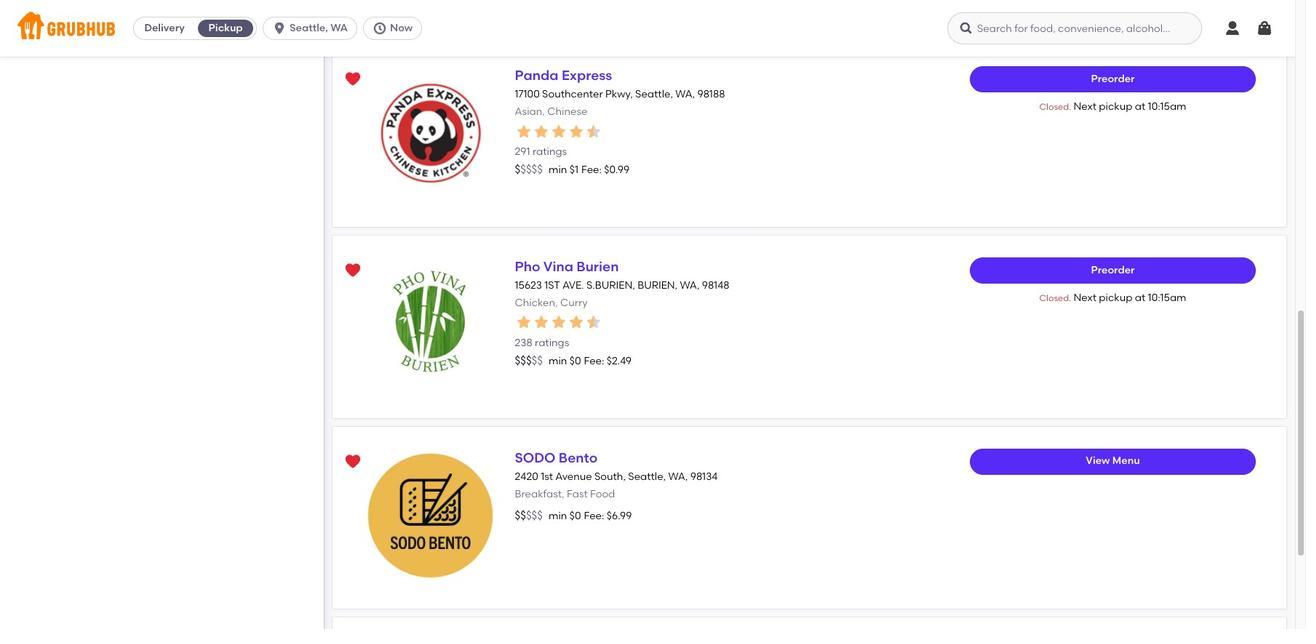 Task type: describe. For each thing, give the bounding box(es) containing it.
pickup button
[[195, 17, 256, 40]]

min $0 fee: $6.99
[[549, 511, 632, 523]]

min $0 fee: $2.49
[[549, 355, 632, 368]]

2 vertical spatial fee:
[[584, 511, 605, 523]]

s.burien,
[[587, 280, 636, 292]]

burien
[[577, 258, 619, 275]]

view
[[1087, 455, 1111, 468]]

closed for panda express
[[1040, 102, 1070, 112]]

$$$$$ for burien
[[515, 355, 543, 368]]

closed for pho vina burien
[[1040, 293, 1070, 303]]

pho vina burien logo image
[[363, 258, 498, 392]]

291 ratings
[[515, 146, 567, 158]]

ratings for 17100
[[533, 146, 567, 158]]

saved restaurant image
[[344, 71, 362, 88]]

chinese
[[548, 106, 588, 118]]

$$$$$ for 17100
[[515, 163, 543, 176]]

fee: for burien
[[584, 355, 605, 368]]

seattle, inside 'sodo bento 2420 1st avenue south, seattle, wa, 98134 breakfast, fast food'
[[629, 471, 666, 483]]

$0.99
[[605, 164, 630, 176]]

preorder button for pho vina burien
[[971, 258, 1257, 284]]

$0 for $$
[[570, 511, 581, 523]]

view menu button
[[971, 449, 1257, 475]]

sodo bento logo image
[[363, 449, 498, 583]]

sodo
[[515, 450, 556, 466]]

at for pho vina burien
[[1136, 292, 1146, 304]]

98134
[[691, 471, 718, 483]]

express
[[562, 67, 613, 84]]

now button
[[363, 17, 428, 40]]

svg image inside now button
[[373, 21, 387, 36]]

closed . next pickup at 10:15am for pho vina burien
[[1040, 292, 1187, 304]]

$
[[515, 163, 521, 176]]

delivery button
[[134, 17, 195, 40]]

2420
[[515, 471, 539, 483]]

pickup
[[209, 22, 243, 34]]

ratings for burien
[[535, 337, 570, 349]]

pho vina burien link
[[515, 258, 619, 275]]

sodo bento 2420 1st avenue south, seattle, wa, 98134 breakfast, fast food
[[515, 450, 718, 501]]

food
[[591, 489, 616, 501]]

at for panda express
[[1136, 100, 1146, 113]]

1st
[[545, 280, 560, 292]]

main navigation navigation
[[0, 0, 1296, 57]]

wa, inside pho vina burien 15623 1st ave. s.burien, burien, wa, 98148 chicken, curry
[[680, 280, 700, 292]]

291
[[515, 146, 530, 158]]

. for panda express
[[1070, 102, 1072, 112]]

seattle, wa
[[290, 22, 348, 34]]

preorder button for panda express
[[971, 66, 1257, 92]]

saved restaurant image for sodo bento
[[344, 453, 362, 471]]

preorder for pho vina burien
[[1092, 264, 1135, 276]]

1st
[[541, 471, 553, 483]]

98148
[[702, 280, 730, 292]]

wa, inside panda express 17100 southcenter pkwy, seattle, wa, 98188 asian, chinese
[[676, 88, 695, 101]]

fast
[[567, 489, 588, 501]]

10:15am for pho vina burien
[[1149, 292, 1187, 304]]

curry
[[561, 297, 588, 310]]

10:15am for panda express
[[1149, 100, 1187, 113]]

next for pho vina burien
[[1074, 292, 1097, 304]]

3 saved restaurant button from the top
[[340, 449, 366, 475]]

seattle, wa button
[[263, 17, 363, 40]]

avenue
[[556, 471, 592, 483]]

closed . next pickup at 10:15am for panda express
[[1040, 100, 1187, 113]]

seattle, inside button
[[290, 22, 328, 34]]

bento
[[559, 450, 598, 466]]

svg image
[[272, 21, 287, 36]]



Task type: vqa. For each thing, say whether or not it's contained in the screenshot.
container. corresponding to 6 to 8 slices of cucumber in a 6 oz container.
no



Task type: locate. For each thing, give the bounding box(es) containing it.
fee: right $1
[[582, 164, 602, 176]]

2 closed . next pickup at 10:15am from the top
[[1040, 292, 1187, 304]]

.
[[1070, 102, 1072, 112], [1070, 293, 1072, 303]]

238
[[515, 337, 533, 349]]

panda
[[515, 67, 559, 84]]

saved restaurant button for panda
[[340, 66, 366, 92]]

chicken,
[[515, 297, 558, 310]]

2 $0 from the top
[[570, 511, 581, 523]]

min down breakfast,
[[549, 511, 567, 523]]

1 vertical spatial saved restaurant button
[[340, 258, 366, 284]]

1 saved restaurant image from the top
[[344, 262, 362, 279]]

ratings right 291
[[533, 146, 567, 158]]

2 at from the top
[[1136, 292, 1146, 304]]

1 $0 from the top
[[570, 355, 581, 368]]

next
[[1074, 100, 1097, 113], [1074, 292, 1097, 304]]

$$$$$ down "238"
[[515, 355, 543, 368]]

1 vertical spatial $0
[[570, 511, 581, 523]]

southcenter
[[543, 88, 603, 101]]

$$$$$
[[515, 163, 543, 176], [515, 355, 543, 368], [515, 510, 543, 523]]

1 min from the top
[[549, 164, 567, 176]]

pkwy,
[[606, 88, 633, 101]]

star icon image
[[515, 123, 533, 140], [533, 123, 550, 140], [550, 123, 568, 140], [568, 123, 585, 140], [585, 123, 603, 140], [585, 123, 603, 140], [515, 314, 533, 332], [533, 314, 550, 332], [550, 314, 568, 332], [568, 314, 585, 332], [585, 314, 603, 332], [585, 314, 603, 332]]

saved restaurant button for pho
[[340, 258, 366, 284]]

svg image
[[1225, 20, 1242, 37], [1257, 20, 1274, 37], [373, 21, 387, 36], [960, 21, 974, 36]]

saved restaurant button
[[340, 66, 366, 92], [340, 258, 366, 284], [340, 449, 366, 475]]

ratings
[[533, 146, 567, 158], [535, 337, 570, 349]]

wa, left 98134 on the bottom of page
[[669, 471, 688, 483]]

0 vertical spatial fee:
[[582, 164, 602, 176]]

seattle,
[[290, 22, 328, 34], [636, 88, 674, 101], [629, 471, 666, 483]]

2 . from the top
[[1070, 293, 1072, 303]]

3 $$$$$ from the top
[[515, 510, 543, 523]]

south,
[[595, 471, 626, 483]]

1 vertical spatial ratings
[[535, 337, 570, 349]]

preorder button
[[971, 66, 1257, 92], [971, 258, 1257, 284]]

2 vertical spatial min
[[549, 511, 567, 523]]

pho
[[515, 258, 541, 275]]

1 vertical spatial seattle,
[[636, 88, 674, 101]]

0 vertical spatial closed
[[1040, 102, 1070, 112]]

2 pickup from the top
[[1100, 292, 1133, 304]]

2 closed from the top
[[1040, 293, 1070, 303]]

238 ratings
[[515, 337, 570, 349]]

2 preorder from the top
[[1092, 264, 1135, 276]]

$$$$$ down breakfast,
[[515, 510, 543, 523]]

Search for food, convenience, alcohol... search field
[[948, 12, 1203, 44]]

1 pickup from the top
[[1100, 100, 1133, 113]]

$0 for $$$
[[570, 355, 581, 368]]

2 vertical spatial saved restaurant button
[[340, 449, 366, 475]]

wa, left 98188
[[676, 88, 695, 101]]

wa,
[[676, 88, 695, 101], [680, 280, 700, 292], [669, 471, 688, 483]]

0 vertical spatial ratings
[[533, 146, 567, 158]]

burien,
[[638, 280, 678, 292]]

1 $$$$$ from the top
[[515, 163, 543, 176]]

2 $$$$$ from the top
[[515, 355, 543, 368]]

2 vertical spatial $$$$$
[[515, 510, 543, 523]]

$1
[[570, 164, 579, 176]]

min for burien
[[549, 355, 567, 368]]

fee: for 17100
[[582, 164, 602, 176]]

$$$$$ down 291
[[515, 163, 543, 176]]

1 vertical spatial at
[[1136, 292, 1146, 304]]

saved restaurant image
[[344, 262, 362, 279], [344, 453, 362, 471]]

1 vertical spatial closed
[[1040, 293, 1070, 303]]

0 vertical spatial $$$$$
[[515, 163, 543, 176]]

2 vertical spatial seattle,
[[629, 471, 666, 483]]

fee: left $2.49
[[584, 355, 605, 368]]

1 vertical spatial .
[[1070, 293, 1072, 303]]

2 preorder button from the top
[[971, 258, 1257, 284]]

2 min from the top
[[549, 355, 567, 368]]

1 vertical spatial next
[[1074, 292, 1097, 304]]

0 vertical spatial saved restaurant image
[[344, 262, 362, 279]]

1 10:15am from the top
[[1149, 100, 1187, 113]]

15623
[[515, 280, 542, 292]]

0 vertical spatial seattle,
[[290, 22, 328, 34]]

asian,
[[515, 106, 545, 118]]

fee:
[[582, 164, 602, 176], [584, 355, 605, 368], [584, 511, 605, 523]]

0 vertical spatial min
[[549, 164, 567, 176]]

min down the 238 ratings
[[549, 355, 567, 368]]

ave.
[[563, 280, 584, 292]]

2 saved restaurant button from the top
[[340, 258, 366, 284]]

seattle, right svg image
[[290, 22, 328, 34]]

fee: down food
[[584, 511, 605, 523]]

now
[[390, 22, 413, 34]]

0 vertical spatial wa,
[[676, 88, 695, 101]]

pho vina burien 15623 1st ave. s.burien, burien, wa, 98148 chicken, curry
[[515, 258, 730, 310]]

min for 17100
[[549, 164, 567, 176]]

seattle, inside panda express 17100 southcenter pkwy, seattle, wa, 98188 asian, chinese
[[636, 88, 674, 101]]

pickup for pho vina burien
[[1100, 292, 1133, 304]]

1 next from the top
[[1074, 100, 1097, 113]]

$0
[[570, 355, 581, 368], [570, 511, 581, 523]]

min
[[549, 164, 567, 176], [549, 355, 567, 368], [549, 511, 567, 523]]

1 vertical spatial pickup
[[1100, 292, 1133, 304]]

1 vertical spatial min
[[549, 355, 567, 368]]

$0 left $2.49
[[570, 355, 581, 368]]

1 vertical spatial preorder
[[1092, 264, 1135, 276]]

17100
[[515, 88, 540, 101]]

$$$
[[515, 355, 532, 368]]

$$
[[515, 510, 526, 523]]

view menu
[[1087, 455, 1141, 468]]

10:15am
[[1149, 100, 1187, 113], [1149, 292, 1187, 304]]

1 vertical spatial $$$$$
[[515, 355, 543, 368]]

1 saved restaurant button from the top
[[340, 66, 366, 92]]

1 vertical spatial preorder button
[[971, 258, 1257, 284]]

panda express link
[[515, 67, 613, 84]]

panda express logo image
[[363, 66, 498, 201]]

pickup
[[1100, 100, 1133, 113], [1100, 292, 1133, 304]]

seattle, right south,
[[629, 471, 666, 483]]

1 vertical spatial saved restaurant image
[[344, 453, 362, 471]]

98188
[[698, 88, 726, 101]]

0 vertical spatial 10:15am
[[1149, 100, 1187, 113]]

0 vertical spatial $0
[[570, 355, 581, 368]]

closed . next pickup at 10:15am
[[1040, 100, 1187, 113], [1040, 292, 1187, 304]]

wa, inside 'sodo bento 2420 1st avenue south, seattle, wa, 98134 breakfast, fast food'
[[669, 471, 688, 483]]

at
[[1136, 100, 1146, 113], [1136, 292, 1146, 304]]

1 closed from the top
[[1040, 102, 1070, 112]]

0 vertical spatial at
[[1136, 100, 1146, 113]]

0 vertical spatial preorder
[[1092, 73, 1135, 85]]

panda express 17100 southcenter pkwy, seattle, wa, 98188 asian, chinese
[[515, 67, 726, 118]]

2 10:15am from the top
[[1149, 292, 1187, 304]]

$0 down fast
[[570, 511, 581, 523]]

min $1 fee: $0.99
[[549, 164, 630, 176]]

preorder for panda express
[[1092, 73, 1135, 85]]

. for pho vina burien
[[1070, 293, 1072, 303]]

min left $1
[[549, 164, 567, 176]]

1 vertical spatial 10:15am
[[1149, 292, 1187, 304]]

menu
[[1113, 455, 1141, 468]]

2 vertical spatial wa,
[[669, 471, 688, 483]]

1 at from the top
[[1136, 100, 1146, 113]]

wa, left 98148 on the right of page
[[680, 280, 700, 292]]

0 vertical spatial .
[[1070, 102, 1072, 112]]

0 vertical spatial closed . next pickup at 10:15am
[[1040, 100, 1187, 113]]

$2.49
[[607, 355, 632, 368]]

next for panda express
[[1074, 100, 1097, 113]]

preorder
[[1092, 73, 1135, 85], [1092, 264, 1135, 276]]

1 vertical spatial wa,
[[680, 280, 700, 292]]

3 min from the top
[[549, 511, 567, 523]]

1 vertical spatial closed . next pickup at 10:15am
[[1040, 292, 1187, 304]]

1 preorder from the top
[[1092, 73, 1135, 85]]

pickup for panda express
[[1100, 100, 1133, 113]]

1 closed . next pickup at 10:15am from the top
[[1040, 100, 1187, 113]]

0 vertical spatial preorder button
[[971, 66, 1257, 92]]

seattle, right "pkwy,"
[[636, 88, 674, 101]]

breakfast,
[[515, 489, 565, 501]]

wa
[[331, 22, 348, 34]]

1 preorder button from the top
[[971, 66, 1257, 92]]

saved restaurant image for pho vina burien
[[344, 262, 362, 279]]

0 vertical spatial pickup
[[1100, 100, 1133, 113]]

delivery
[[144, 22, 185, 34]]

vina
[[544, 258, 574, 275]]

sodo bento link
[[515, 450, 598, 466]]

1 vertical spatial fee:
[[584, 355, 605, 368]]

ratings right "238"
[[535, 337, 570, 349]]

2 saved restaurant image from the top
[[344, 453, 362, 471]]

2 next from the top
[[1074, 292, 1097, 304]]

$6.99
[[607, 511, 632, 523]]

1 . from the top
[[1070, 102, 1072, 112]]

0 vertical spatial saved restaurant button
[[340, 66, 366, 92]]

0 vertical spatial next
[[1074, 100, 1097, 113]]

closed
[[1040, 102, 1070, 112], [1040, 293, 1070, 303]]



